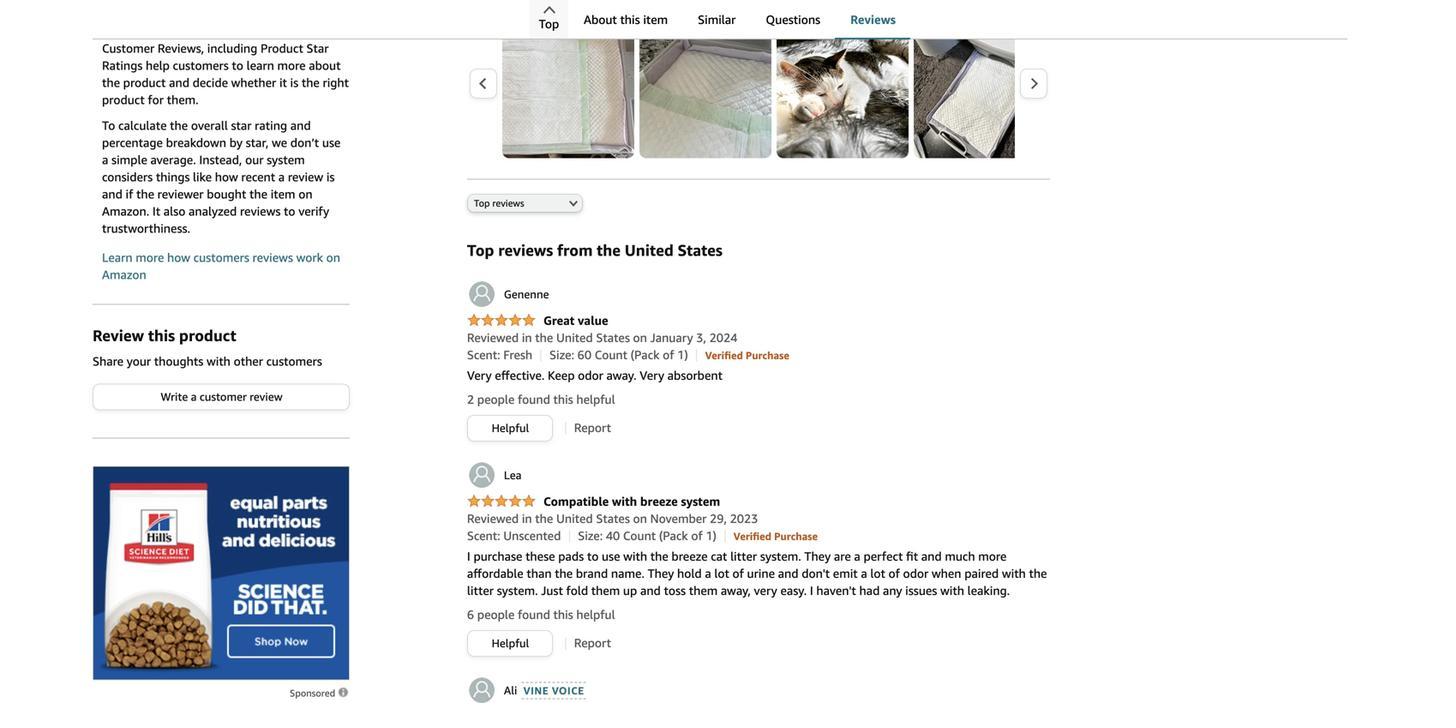 Task type: describe. For each thing, give the bounding box(es) containing it.
hold
[[677, 566, 702, 580]]

and up easy.
[[778, 566, 799, 580]]

size: for size: 60 count (pack of 1)
[[550, 348, 574, 362]]

1 vertical spatial | image
[[565, 422, 566, 434]]

2 vertical spatial customers
[[266, 354, 322, 368]]

found for purchase
[[518, 607, 550, 622]]

1) for size: 40 count (pack of 1)
[[706, 529, 717, 543]]

customer
[[200, 390, 247, 403]]

analyzed
[[189, 204, 237, 218]]

the down great value link
[[535, 330, 553, 345]]

top reviews from the united states
[[467, 241, 723, 259]]

write a customer review
[[161, 390, 283, 403]]

on inside learn more how customers reviews work on amazon
[[326, 250, 340, 264]]

to inside customer reviews, including product star ratings help customers to learn more about the product and decide whether it is the right product for them.
[[232, 58, 243, 72]]

help
[[146, 58, 170, 72]]

fold
[[566, 583, 588, 598]]

report for 2 people found this helpful
[[574, 420, 611, 435]]

great
[[544, 313, 575, 327]]

average.
[[150, 153, 196, 167]]

share your thoughts with other customers
[[93, 354, 322, 368]]

scent: unscented
[[467, 529, 561, 543]]

purchase
[[474, 549, 523, 563]]

with inside 'link'
[[612, 494, 637, 508]]

reviews left dropdown image
[[492, 198, 524, 209]]

6 people found this helpful
[[467, 607, 615, 622]]

very effective.  keep odor away. very absorbent
[[467, 368, 723, 382]]

compatible with breeze system link
[[467, 494, 720, 510]]

when
[[932, 566, 962, 580]]

whether
[[231, 75, 276, 90]]

learn more how customers reviews work on amazon link
[[102, 250, 340, 282]]

also
[[164, 204, 185, 218]]

including
[[207, 41, 257, 55]]

1 vertical spatial litter
[[467, 583, 494, 598]]

report for 6 people found this helpful
[[574, 636, 611, 650]]

paired
[[965, 566, 999, 580]]

this right about
[[620, 12, 640, 27]]

away.
[[607, 368, 637, 382]]

compatible with breeze system
[[544, 494, 720, 508]]

| image for size: 60 count (pack of 1)
[[696, 349, 697, 361]]

of down january
[[663, 348, 674, 362]]

it
[[153, 204, 160, 218]]

is inside to calculate the overall star rating and percentage breakdown by star, we don't use a simple average. instead, our system considers things like how recent a review is and if the reviewer bought the item on amazon. it also analyzed reviews to verify trustworthiness.
[[327, 170, 335, 184]]

vine
[[524, 685, 549, 697]]

60
[[578, 348, 592, 362]]

to calculate the overall star rating and percentage breakdown by star, we don't use a simple average. instead, our system considers things like how recent a review is and if the reviewer bought the item on amazon. it also analyzed reviews to verify trustworthiness.
[[102, 118, 341, 235]]

6
[[467, 607, 474, 622]]

the up unscented
[[535, 511, 553, 526]]

next image
[[1030, 77, 1039, 90]]

verified for 2023
[[734, 530, 772, 542]]

about this item
[[584, 12, 668, 27]]

genenne link
[[467, 279, 549, 309]]

i purchase these pads to use with the breeze cat litter system. they are a perfect fit and much more affordable than the brand name. they hold a lot of urine and don't emit a lot of odor when paired with the litter system. just fold them up and toss them away, very easy. i haven't had any issues with leaking.
[[467, 549, 1047, 598]]

1 vertical spatial they
[[648, 566, 674, 580]]

found for effective.
[[518, 392, 550, 406]]

effective.
[[495, 368, 545, 382]]

and up don't
[[290, 118, 311, 132]]

rating
[[255, 118, 287, 132]]

0 horizontal spatial i
[[467, 549, 471, 563]]

great value
[[544, 313, 608, 327]]

in for great value
[[522, 330, 532, 345]]

learn more how customers reviews work on amazon
[[102, 250, 340, 282]]

don't
[[802, 566, 830, 580]]

similar
[[698, 12, 736, 27]]

to inside to calculate the overall star rating and percentage breakdown by star, we don't use a simple average. instead, our system considers things like how recent a review is and if the reviewer bought the item on amazon. it also analyzed reviews to verify trustworthiness.
[[284, 204, 295, 218]]

verified for 2024
[[705, 349, 743, 361]]

for
[[148, 93, 164, 107]]

| image for unscented
[[569, 530, 570, 542]]

helpful for 2 people found this helpful
[[577, 392, 615, 406]]

1 vertical spatial system.
[[497, 583, 538, 598]]

1 horizontal spatial litter
[[731, 549, 757, 563]]

with up "leaking."
[[1002, 566, 1026, 580]]

ratings
[[102, 58, 143, 72]]

and right "up"
[[640, 583, 661, 598]]

2024
[[710, 330, 738, 345]]

with down when
[[941, 583, 965, 598]]

the down 'about'
[[302, 75, 320, 90]]

learn
[[102, 250, 133, 264]]

this down keep
[[553, 392, 573, 406]]

2 vertical spatial product
[[179, 326, 236, 345]]

about
[[584, 12, 617, 27]]

dropdown image
[[569, 200, 578, 207]]

don't
[[290, 135, 319, 150]]

great value link
[[467, 313, 608, 329]]

to inside i purchase these pads to use with the breeze cat litter system. they are a perfect fit and much more affordable than the brand name. they hold a lot of urine and don't emit a lot of odor when paired with the litter system. just fold them up and toss them away, very easy. i haven't had any issues with leaking.
[[587, 549, 599, 563]]

of down november
[[691, 529, 703, 543]]

cat
[[711, 549, 727, 563]]

breakdown
[[166, 135, 226, 150]]

sponsored link
[[290, 685, 350, 702]]

helpful for 6 people found this helpful
[[577, 607, 615, 622]]

just
[[541, 583, 563, 598]]

| image for fresh
[[541, 349, 542, 361]]

product
[[261, 41, 303, 55]]

fresh
[[504, 348, 533, 362]]

affordable
[[467, 566, 524, 580]]

2 lot from the left
[[871, 566, 886, 580]]

lea link
[[467, 460, 522, 490]]

calculate
[[118, 118, 167, 132]]

count for 40
[[623, 529, 656, 543]]

customer
[[102, 41, 155, 55]]

2 very from the left
[[640, 368, 664, 382]]

reviews inside learn more how customers reviews work on amazon
[[253, 250, 293, 264]]

overall
[[191, 118, 228, 132]]

0 vertical spatial states
[[678, 241, 723, 259]]

leave feedback on sponsored ad element
[[290, 688, 350, 699]]

the down pads
[[555, 566, 573, 580]]

0 vertical spatial united
[[625, 241, 674, 259]]

states for with
[[596, 511, 630, 526]]

with left other
[[207, 354, 231, 368]]

helpful for 2
[[492, 421, 529, 435]]

ali
[[504, 684, 517, 697]]

a right are
[[854, 549, 861, 563]]

1 very from the left
[[467, 368, 492, 382]]

is inside customer reviews, including product star ratings help customers to learn more about the product and decide whether it is the right product for them.
[[290, 75, 299, 90]]

3,
[[696, 330, 706, 345]]

a left simple
[[102, 153, 108, 167]]

reviewer
[[157, 187, 204, 201]]

a right hold
[[705, 566, 711, 580]]

0 horizontal spatial review
[[250, 390, 283, 403]]

more inside i purchase these pads to use with the breeze cat litter system. they are a perfect fit and much more affordable than the brand name. they hold a lot of urine and don't emit a lot of odor when paired with the litter system. just fold them up and toss them away, very easy. i haven't had any issues with leaking.
[[978, 549, 1007, 563]]

2023
[[730, 511, 758, 526]]

amazon
[[102, 267, 146, 282]]

1 vertical spatial i
[[810, 583, 813, 598]]

how inside learn more how customers reviews work on amazon
[[167, 250, 190, 264]]

more inside learn more how customers reviews work on amazon
[[136, 250, 164, 264]]

system inside the compatible with breeze system 'link'
[[681, 494, 720, 508]]

on up size: 60 count (pack of 1)
[[633, 330, 647, 345]]

reviewed in the united states on november 29, 2023
[[467, 511, 758, 526]]

this down just
[[553, 607, 573, 622]]

compatible
[[544, 494, 609, 508]]

this up thoughts
[[148, 326, 175, 345]]

and left if
[[102, 187, 123, 201]]

0 vertical spatial product
[[123, 75, 166, 90]]

a right write
[[191, 390, 197, 403]]

the right the paired
[[1029, 566, 1047, 580]]

size: 40 count (pack of 1)
[[578, 529, 717, 543]]

ali link
[[467, 676, 517, 703]]

the down size: 40 count (pack of 1)
[[651, 549, 669, 563]]

report link for 6 people found this helpful
[[574, 636, 611, 650]]

1) for size: 60 count (pack of 1)
[[677, 348, 688, 362]]

how inside to calculate the overall star rating and percentage breakdown by star, we don't use a simple average. instead, our system considers things like how recent a review is and if the reviewer bought the item on amazon. it also analyzed reviews to verify trustworthiness.
[[215, 170, 238, 184]]

much
[[945, 549, 975, 563]]

purchase for reviewed in the united states on january 3, 2024
[[746, 349, 790, 361]]

the up breakdown
[[170, 118, 188, 132]]

simple
[[111, 153, 147, 167]]

use inside i purchase these pads to use with the breeze cat litter system. they are a perfect fit and much more affordable than the brand name. they hold a lot of urine and don't emit a lot of odor when paired with the litter system. just fold them up and toss them away, very easy. i haven't had any issues with leaking.
[[602, 549, 620, 563]]

genenne
[[504, 288, 549, 301]]

review this product
[[93, 326, 236, 345]]

scent: for effective.
[[467, 348, 500, 362]]



Task type: locate. For each thing, give the bounding box(es) containing it.
0 vertical spatial helpful
[[492, 421, 529, 435]]

found down just
[[518, 607, 550, 622]]

recent
[[241, 170, 275, 184]]

1 vertical spatial report
[[574, 636, 611, 650]]

them
[[591, 583, 620, 598], [689, 583, 718, 598]]

by
[[230, 135, 243, 150]]

0 vertical spatial item
[[643, 12, 668, 27]]

1 horizontal spatial review
[[288, 170, 323, 184]]

top for top
[[539, 17, 559, 31]]

people for 2
[[477, 392, 515, 406]]

very up 2
[[467, 368, 492, 382]]

reviews,
[[158, 41, 204, 55]]

thoughts
[[154, 354, 203, 368]]

1 vertical spatial helpful
[[577, 607, 615, 622]]

customers right other
[[266, 354, 322, 368]]

0 horizontal spatial litter
[[467, 583, 494, 598]]

0 vertical spatial count
[[595, 348, 628, 362]]

write
[[161, 390, 188, 403]]

1 horizontal spatial is
[[327, 170, 335, 184]]

product up "for"
[[123, 75, 166, 90]]

0 vertical spatial customers
[[173, 58, 229, 72]]

0 vertical spatial helpful link
[[468, 416, 552, 441]]

this
[[620, 12, 640, 27], [148, 326, 175, 345], [553, 392, 573, 406], [553, 607, 573, 622]]

verified purchase
[[705, 349, 790, 361], [734, 530, 818, 542]]

reviewed for fresh
[[467, 330, 519, 345]]

perfect
[[864, 549, 903, 563]]

they up don't
[[805, 549, 831, 563]]

0 horizontal spatial system
[[267, 153, 305, 167]]

use
[[322, 135, 341, 150], [602, 549, 620, 563]]

1 scent: from the top
[[467, 348, 500, 362]]

things
[[156, 170, 190, 184]]

0 vertical spatial how
[[215, 170, 238, 184]]

2 in from the top
[[522, 511, 532, 526]]

verified purchase link for reviewed in the united states on november 29, 2023
[[734, 529, 818, 543]]

1 vertical spatial helpful
[[492, 637, 529, 650]]

0 vertical spatial purchase
[[746, 349, 790, 361]]

size: 60 count (pack of 1)
[[550, 348, 688, 362]]

0 vertical spatial found
[[518, 392, 550, 406]]

0 vertical spatial to
[[232, 58, 243, 72]]

top for top reviews from the united states
[[467, 241, 494, 259]]

we
[[272, 135, 287, 150]]

1 horizontal spatial 1)
[[706, 529, 717, 543]]

other
[[234, 354, 263, 368]]

very right away.
[[640, 368, 664, 382]]

1 reviewed from the top
[[467, 330, 519, 345]]

| image down 2 people found this helpful
[[565, 422, 566, 434]]

system down "we"
[[267, 153, 305, 167]]

review inside to calculate the overall star rating and percentage breakdown by star, we don't use a simple average. instead, our system considers things like how recent a review is and if the reviewer bought the item on amazon. it also analyzed reviews to verify trustworthiness.
[[288, 170, 323, 184]]

0 horizontal spatial to
[[232, 58, 243, 72]]

2 vertical spatial more
[[978, 549, 1007, 563]]

1 vertical spatial scent:
[[467, 529, 500, 543]]

report link
[[574, 420, 611, 435], [574, 636, 611, 650]]

fit
[[906, 549, 918, 563]]

considers
[[102, 170, 153, 184]]

1 vertical spatial people
[[477, 607, 515, 622]]

verified purchase link
[[705, 348, 790, 362], [734, 529, 818, 543]]

united for compatible with breeze system
[[556, 511, 593, 526]]

to left the verify
[[284, 204, 295, 218]]

2 vertical spatial top
[[467, 241, 494, 259]]

0 vertical spatial people
[[477, 392, 515, 406]]

1 vertical spatial in
[[522, 511, 532, 526]]

a up had
[[861, 566, 867, 580]]

0 vertical spatial | image
[[541, 349, 542, 361]]

work
[[296, 250, 323, 264]]

top for top reviews
[[474, 198, 490, 209]]

them down brand
[[591, 583, 620, 598]]

1 horizontal spatial how
[[215, 170, 238, 184]]

and inside customer reviews, including product star ratings help customers to learn more about the product and decide whether it is the right product for them.
[[169, 75, 189, 90]]

1 vertical spatial states
[[596, 330, 630, 345]]

the down ratings
[[102, 75, 120, 90]]

more inside customer reviews, including product star ratings help customers to learn more about the product and decide whether it is the right product for them.
[[277, 58, 306, 72]]

2 vertical spatial | image
[[725, 530, 726, 542]]

(pack up away.
[[631, 348, 660, 362]]

them down hold
[[689, 583, 718, 598]]

the right if
[[136, 187, 154, 201]]

customers inside customer reviews, including product star ratings help customers to learn more about the product and decide whether it is the right product for them.
[[173, 58, 229, 72]]

item inside to calculate the overall star rating and percentage breakdown by star, we don't use a simple average. instead, our system considers things like how recent a review is and if the reviewer bought the item on amazon. it also analyzed reviews to verify trustworthiness.
[[271, 187, 295, 201]]

40
[[606, 529, 620, 543]]

review
[[93, 326, 144, 345]]

| image down 3,
[[696, 349, 697, 361]]

star
[[231, 118, 252, 132]]

1 vertical spatial count
[[623, 529, 656, 543]]

more up the paired
[[978, 549, 1007, 563]]

issues
[[906, 583, 937, 598]]

them.
[[167, 93, 199, 107]]

1 horizontal spatial system.
[[760, 549, 801, 563]]

1 vertical spatial customers
[[193, 250, 249, 264]]

1 helpful from the top
[[577, 392, 615, 406]]

instead,
[[199, 153, 242, 167]]

with up name.
[[623, 549, 647, 563]]

and up them.
[[169, 75, 189, 90]]

toss
[[664, 583, 686, 598]]

0 vertical spatial | image
[[696, 349, 697, 361]]

0 vertical spatial size:
[[550, 348, 574, 362]]

size:
[[550, 348, 574, 362], [578, 529, 603, 543]]

2 horizontal spatial | image
[[569, 530, 570, 542]]

1 horizontal spatial | image
[[565, 637, 566, 649]]

verified purchase link for reviewed in the united states on january 3, 2024
[[705, 348, 790, 362]]

1 horizontal spatial odor
[[903, 566, 929, 580]]

0 vertical spatial reviewed
[[467, 330, 519, 345]]

system up 29,
[[681, 494, 720, 508]]

helpful down fold
[[577, 607, 615, 622]]

reviewed for unscented
[[467, 511, 519, 526]]

very
[[754, 583, 778, 598]]

november
[[650, 511, 707, 526]]

1 vertical spatial helpful link
[[468, 631, 552, 656]]

1 vertical spatial | image
[[569, 530, 570, 542]]

is
[[290, 75, 299, 90], [327, 170, 335, 184]]

are
[[834, 549, 851, 563]]

size: left 40 at the left bottom of page
[[578, 529, 603, 543]]

report down very effective.  keep odor away. very absorbent
[[574, 420, 611, 435]]

1 vertical spatial use
[[602, 549, 620, 563]]

1 helpful link from the top
[[468, 416, 552, 441]]

customers
[[173, 58, 229, 72], [193, 250, 249, 264], [266, 354, 322, 368]]

1 horizontal spatial use
[[602, 549, 620, 563]]

1 horizontal spatial more
[[277, 58, 306, 72]]

2 horizontal spatial | image
[[725, 530, 726, 542]]

0 horizontal spatial use
[[322, 135, 341, 150]]

they up toss
[[648, 566, 674, 580]]

item
[[643, 12, 668, 27], [271, 187, 295, 201]]

1 vertical spatial (pack
[[659, 529, 688, 543]]

2 helpful from the top
[[492, 637, 529, 650]]

verified down the 2023
[[734, 530, 772, 542]]

scent: fresh
[[467, 348, 533, 362]]

2 reviewed from the top
[[467, 511, 519, 526]]

litter
[[731, 549, 757, 563], [467, 583, 494, 598]]

2 helpful from the top
[[577, 607, 615, 622]]

verified purchase link down '2024'
[[705, 348, 790, 362]]

| image for size: 40 count (pack of 1)
[[725, 530, 726, 542]]

helpful link
[[468, 416, 552, 441], [468, 631, 552, 656]]

verified purchase link down the 2023
[[734, 529, 818, 543]]

1) down january
[[677, 348, 688, 362]]

learn
[[247, 58, 274, 72]]

1 vertical spatial reviewed
[[467, 511, 519, 526]]

scent: left fresh
[[467, 348, 500, 362]]

on up the verify
[[299, 187, 313, 201]]

people for 6
[[477, 607, 515, 622]]

review down don't
[[288, 170, 323, 184]]

of up away,
[[733, 566, 744, 580]]

2 horizontal spatial more
[[978, 549, 1007, 563]]

1 vertical spatial top
[[474, 198, 490, 209]]

0 horizontal spatial is
[[290, 75, 299, 90]]

they
[[805, 549, 831, 563], [648, 566, 674, 580]]

vine voice link
[[517, 682, 586, 699]]

0 horizontal spatial they
[[648, 566, 674, 580]]

on inside to calculate the overall star rating and percentage breakdown by star, we don't use a simple average. instead, our system considers things like how recent a review is and if the reviewer bought the item on amazon. it also analyzed reviews to verify trustworthiness.
[[299, 187, 313, 201]]

0 horizontal spatial 1)
[[677, 348, 688, 362]]

i left purchase
[[467, 549, 471, 563]]

1)
[[677, 348, 688, 362], [706, 529, 717, 543]]

0 horizontal spatial more
[[136, 250, 164, 264]]

(pack for november
[[659, 529, 688, 543]]

the down the recent
[[250, 187, 268, 201]]

0 horizontal spatial size:
[[550, 348, 574, 362]]

how
[[215, 170, 238, 184], [167, 250, 190, 264]]

1 vertical spatial size:
[[578, 529, 603, 543]]

our
[[245, 153, 264, 167]]

1 report link from the top
[[574, 420, 611, 435]]

1 horizontal spatial lot
[[871, 566, 886, 580]]

size: up keep
[[550, 348, 574, 362]]

united down the compatible
[[556, 511, 593, 526]]

helpful down 2 people found this helpful
[[492, 421, 529, 435]]

reviewed up scent: fresh
[[467, 330, 519, 345]]

to
[[232, 58, 243, 72], [284, 204, 295, 218], [587, 549, 599, 563]]

more down trustworthiness.
[[136, 250, 164, 264]]

in for compatible with breeze system
[[522, 511, 532, 526]]

| image
[[696, 349, 697, 361], [565, 422, 566, 434], [725, 530, 726, 542]]

customers down 'analyzed'
[[193, 250, 249, 264]]

0 vertical spatial (pack
[[631, 348, 660, 362]]

1 vertical spatial odor
[[903, 566, 929, 580]]

count for 60
[[595, 348, 628, 362]]

0 vertical spatial breeze
[[640, 494, 678, 508]]

star,
[[246, 135, 269, 150]]

2 helpful link from the top
[[468, 631, 552, 656]]

i
[[467, 549, 471, 563], [810, 583, 813, 598]]

1 vertical spatial report link
[[574, 636, 611, 650]]

1 vertical spatial verified purchase link
[[734, 529, 818, 543]]

i down don't
[[810, 583, 813, 598]]

2 scent: from the top
[[467, 529, 500, 543]]

the right 'from'
[[597, 241, 621, 259]]

1 people from the top
[[477, 392, 515, 406]]

| image up pads
[[569, 530, 570, 542]]

more up it
[[277, 58, 306, 72]]

top reviews
[[474, 198, 524, 209]]

0 vertical spatial report link
[[574, 420, 611, 435]]

| image down 6 people found this helpful
[[565, 637, 566, 649]]

verified purchase for 2024
[[705, 349, 790, 361]]

away,
[[721, 583, 751, 598]]

0 vertical spatial litter
[[731, 549, 757, 563]]

breeze up hold
[[672, 549, 708, 563]]

1 vertical spatial verified purchase
[[734, 530, 818, 542]]

1 vertical spatial verified
[[734, 530, 772, 542]]

0 vertical spatial verified
[[705, 349, 743, 361]]

0 vertical spatial verified purchase link
[[705, 348, 790, 362]]

top
[[539, 17, 559, 31], [474, 198, 490, 209], [467, 241, 494, 259]]

like
[[193, 170, 212, 184]]

with
[[207, 354, 231, 368], [612, 494, 637, 508], [623, 549, 647, 563], [1002, 566, 1026, 580], [941, 583, 965, 598]]

questions
[[766, 12, 821, 27]]

to
[[102, 118, 115, 132]]

star
[[306, 41, 329, 55]]

reviews inside to calculate the overall star rating and percentage breakdown by star, we don't use a simple average. instead, our system considers things like how recent a review is and if the reviewer bought the item on amazon. it also analyzed reviews to verify trustworthiness.
[[240, 204, 281, 218]]

verified down '2024'
[[705, 349, 743, 361]]

united down great value
[[556, 330, 593, 345]]

1 vertical spatial item
[[271, 187, 295, 201]]

helpful link down 2 people found this helpful
[[468, 416, 552, 441]]

1 horizontal spatial them
[[689, 583, 718, 598]]

helpful
[[492, 421, 529, 435], [492, 637, 529, 650]]

0 horizontal spatial item
[[271, 187, 295, 201]]

reviewed up scent: unscented
[[467, 511, 519, 526]]

and
[[169, 75, 189, 90], [290, 118, 311, 132], [102, 187, 123, 201], [922, 549, 942, 563], [778, 566, 799, 580], [640, 583, 661, 598]]

people right 2
[[477, 392, 515, 406]]

reviews up the genenne
[[498, 241, 553, 259]]

verified purchase down '2024'
[[705, 349, 790, 361]]

is up the verify
[[327, 170, 335, 184]]

odor down fit
[[903, 566, 929, 580]]

to up brand
[[587, 549, 599, 563]]

| image
[[541, 349, 542, 361], [569, 530, 570, 542], [565, 637, 566, 649]]

lea
[[504, 468, 522, 482]]

2 vertical spatial | image
[[565, 637, 566, 649]]

in up unscented
[[522, 511, 532, 526]]

2 report from the top
[[574, 636, 611, 650]]

2 people found this helpful
[[467, 392, 615, 406]]

decide
[[193, 75, 228, 90]]

(pack down november
[[659, 529, 688, 543]]

list
[[502, 26, 1440, 158]]

1 them from the left
[[591, 583, 620, 598]]

breeze inside i purchase these pads to use with the breeze cat litter system. they are a perfect fit and much more affordable than the brand name. they hold a lot of urine and don't emit a lot of odor when paired with the litter system. just fold them up and toss them away, very easy. i haven't had any issues with leaking.
[[672, 549, 708, 563]]

in up fresh
[[522, 330, 532, 345]]

customer reviews, including product star ratings help customers to learn more about the product and decide whether it is the right product for them.
[[102, 41, 349, 107]]

1 report from the top
[[574, 420, 611, 435]]

vine voice
[[524, 685, 584, 697]]

item right about
[[643, 12, 668, 27]]

litter up urine
[[731, 549, 757, 563]]

previous image
[[478, 77, 488, 90]]

1 lot from the left
[[715, 566, 730, 580]]

verify
[[299, 204, 329, 218]]

0 horizontal spatial odor
[[578, 368, 604, 382]]

on up size: 40 count (pack of 1)
[[633, 511, 647, 526]]

found down the effective.
[[518, 392, 550, 406]]

1 horizontal spatial i
[[810, 583, 813, 598]]

reviews down the recent
[[240, 204, 281, 218]]

0 vertical spatial they
[[805, 549, 831, 563]]

breeze inside 'link'
[[640, 494, 678, 508]]

2 vertical spatial states
[[596, 511, 630, 526]]

(pack for january
[[631, 348, 660, 362]]

report link down very effective.  keep odor away. very absorbent
[[574, 420, 611, 435]]

reviews
[[851, 12, 896, 27]]

reviews left work
[[253, 250, 293, 264]]

states for value
[[596, 330, 630, 345]]

odor inside i purchase these pads to use with the breeze cat litter system. they are a perfect fit and much more affordable than the brand name. they hold a lot of urine and don't emit a lot of odor when paired with the litter system. just fold them up and toss them away, very easy. i haven't had any issues with leaking.
[[903, 566, 929, 580]]

pads
[[558, 549, 584, 563]]

0 horizontal spatial very
[[467, 368, 492, 382]]

1 vertical spatial to
[[284, 204, 295, 218]]

0 vertical spatial report
[[574, 420, 611, 435]]

1 horizontal spatial size:
[[578, 529, 603, 543]]

a right the recent
[[278, 170, 285, 184]]

use inside to calculate the overall star rating and percentage breakdown by star, we don't use a simple average. instead, our system considers things like how recent a review is and if the reviewer bought the item on amazon. it also analyzed reviews to verify trustworthiness.
[[322, 135, 341, 150]]

how up bought
[[215, 170, 238, 184]]

helpful link for 6
[[468, 631, 552, 656]]

2 people from the top
[[477, 607, 515, 622]]

0 horizontal spatial | image
[[565, 422, 566, 434]]

1 horizontal spatial item
[[643, 12, 668, 27]]

1 vertical spatial purchase
[[774, 530, 818, 542]]

verified purchase for 2023
[[734, 530, 818, 542]]

helpful
[[577, 392, 615, 406], [577, 607, 615, 622]]

name.
[[611, 566, 645, 580]]

1 vertical spatial product
[[102, 93, 145, 107]]

lot
[[715, 566, 730, 580], [871, 566, 886, 580]]

with up reviewed in the united states on november 29, 2023 at the bottom
[[612, 494, 637, 508]]

0 vertical spatial top
[[539, 17, 559, 31]]

product up share your thoughts with other customers at the bottom
[[179, 326, 236, 345]]

1 in from the top
[[522, 330, 532, 345]]

count
[[595, 348, 628, 362], [623, 529, 656, 543]]

to down including
[[232, 58, 243, 72]]

system inside to calculate the overall star rating and percentage breakdown by star, we don't use a simple average. instead, our system considers things like how recent a review is and if the reviewer bought the item on amazon. it also analyzed reviews to verify trustworthiness.
[[267, 153, 305, 167]]

2 found from the top
[[518, 607, 550, 622]]

right
[[323, 75, 349, 90]]

0 horizontal spatial how
[[167, 250, 190, 264]]

trustworthiness.
[[102, 221, 190, 235]]

0 vertical spatial odor
[[578, 368, 604, 382]]

helpful for 6
[[492, 637, 529, 650]]

count right 40 at the left bottom of page
[[623, 529, 656, 543]]

report link for 2 people found this helpful
[[574, 420, 611, 435]]

very
[[467, 368, 492, 382], [640, 368, 664, 382]]

leaking.
[[968, 583, 1010, 598]]

2 report link from the top
[[574, 636, 611, 650]]

people right 6
[[477, 607, 515, 622]]

0 horizontal spatial them
[[591, 583, 620, 598]]

0 horizontal spatial system.
[[497, 583, 538, 598]]

count down reviewed in the united states on january 3, 2024
[[595, 348, 628, 362]]

0 vertical spatial i
[[467, 549, 471, 563]]

odor down 60
[[578, 368, 604, 382]]

customers up decide
[[173, 58, 229, 72]]

report up "voice"
[[574, 636, 611, 650]]

value
[[578, 313, 608, 327]]

0 vertical spatial in
[[522, 330, 532, 345]]

1 found from the top
[[518, 392, 550, 406]]

item down the recent
[[271, 187, 295, 201]]

1 helpful from the top
[[492, 421, 529, 435]]

0 vertical spatial 1)
[[677, 348, 688, 362]]

united for great value
[[556, 330, 593, 345]]

of up any at the right
[[889, 566, 900, 580]]

helpful down very effective.  keep odor away. very absorbent
[[577, 392, 615, 406]]

scent: for purchase
[[467, 529, 500, 543]]

1 vertical spatial found
[[518, 607, 550, 622]]

customers inside learn more how customers reviews work on amazon
[[193, 250, 249, 264]]

1 horizontal spatial they
[[805, 549, 831, 563]]

and right fit
[[922, 549, 942, 563]]

0 horizontal spatial lot
[[715, 566, 730, 580]]

0 vertical spatial is
[[290, 75, 299, 90]]

2 them from the left
[[689, 583, 718, 598]]

size: for size: 40 count (pack of 1)
[[578, 529, 603, 543]]

brand
[[576, 566, 608, 580]]

urine
[[747, 566, 775, 580]]

purchase for reviewed in the united states on november 29, 2023
[[774, 530, 818, 542]]

| image down 29,
[[725, 530, 726, 542]]

helpful link for 2
[[468, 416, 552, 441]]

system.
[[760, 549, 801, 563], [497, 583, 538, 598]]



Task type: vqa. For each thing, say whether or not it's contained in the screenshot.
Helpful
yes



